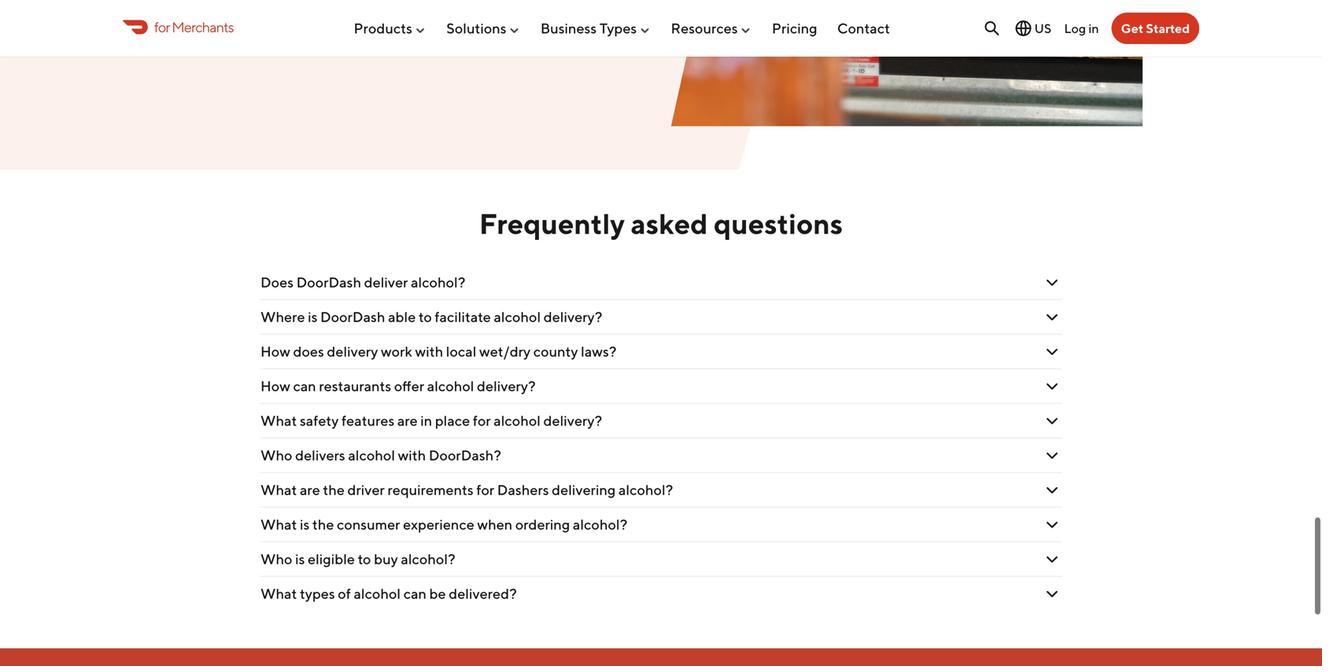Task type: vqa. For each thing, say whether or not it's contained in the screenshot.
THE PLACE
yes



Task type: describe. For each thing, give the bounding box(es) containing it.
questions
[[714, 207, 843, 241]]

driver
[[348, 482, 385, 499]]

who delivers alcohol with doordash?
[[261, 447, 501, 464]]

1 vertical spatial for
[[473, 413, 491, 429]]

chevron down image for delivery?
[[1043, 412, 1062, 431]]

1 vertical spatial can
[[404, 586, 427, 603]]

ordering
[[516, 516, 570, 533]]

for merchants
[[154, 18, 234, 35]]

what safety features are in place for alcohol delivery?
[[261, 413, 602, 429]]

1 vertical spatial delivery?
[[477, 378, 536, 395]]

contact
[[838, 20, 890, 37]]

delivery
[[327, 343, 378, 360]]

buy
[[374, 551, 398, 568]]

alcohol? up the "be"
[[401, 551, 456, 568]]

wet/dry
[[480, 343, 531, 360]]

log in
[[1065, 21, 1100, 36]]

chevron down image for delivery?
[[1043, 377, 1062, 396]]

chevron down image for alcohol?
[[1043, 550, 1062, 569]]

eligible
[[308, 551, 355, 568]]

local
[[446, 343, 477, 360]]

chevron down image for laws?
[[1043, 342, 1062, 361]]

delivering
[[552, 482, 616, 499]]

chevron down image for when
[[1043, 516, 1062, 535]]

alcohol down features
[[348, 447, 395, 464]]

contact link
[[838, 14, 890, 43]]

safety
[[300, 413, 339, 429]]

frequently
[[479, 207, 625, 241]]

features
[[342, 413, 395, 429]]

log
[[1065, 21, 1087, 36]]

started
[[1147, 21, 1191, 36]]

what types of alcohol can be delivered?
[[261, 586, 517, 603]]

1 horizontal spatial to
[[419, 309, 432, 326]]

0 vertical spatial doordash
[[297, 274, 361, 291]]

dashers
[[497, 482, 549, 499]]

pricing
[[772, 20, 818, 37]]

is for the
[[300, 516, 310, 533]]

frequently asked questions
[[479, 207, 843, 241]]

is for eligible
[[295, 551, 305, 568]]

doordash?
[[429, 447, 501, 464]]

get
[[1122, 21, 1144, 36]]

merchants
[[172, 18, 234, 35]]

products link
[[354, 14, 427, 43]]

business
[[541, 20, 597, 37]]

experience
[[403, 516, 475, 533]]

1 chevron down image from the top
[[1043, 273, 1062, 292]]

us
[[1035, 21, 1052, 36]]

what for what is the consumer experience when ordering alcohol?
[[261, 516, 297, 533]]

able
[[388, 309, 416, 326]]

alcohol up place
[[427, 378, 474, 395]]

what for what safety features are in place for alcohol delivery?
[[261, 413, 297, 429]]

alcohol? down delivering
[[573, 516, 628, 533]]

the for driver
[[323, 482, 345, 499]]

0 vertical spatial are
[[398, 413, 418, 429]]

1 vertical spatial with
[[398, 447, 426, 464]]

0 vertical spatial can
[[293, 378, 316, 395]]

solutions
[[447, 20, 507, 37]]

alcohol? right delivering
[[619, 482, 673, 499]]

does doordash deliver alcohol?
[[261, 274, 466, 291]]

laws?
[[581, 343, 617, 360]]

who for who is eligible to buy alcohol?
[[261, 551, 293, 568]]

asked
[[631, 207, 708, 241]]

alcohol? up where is doordash able to facilitate alcohol delivery?
[[411, 274, 466, 291]]



Task type: locate. For each thing, give the bounding box(es) containing it.
delivery? down wet/dry
[[477, 378, 536, 395]]

doordash
[[297, 274, 361, 291], [320, 309, 385, 326]]

who left eligible
[[261, 551, 293, 568]]

delivery? up county
[[544, 309, 603, 326]]

for
[[154, 18, 170, 35], [473, 413, 491, 429], [477, 482, 495, 499]]

alcohol
[[494, 309, 541, 326], [427, 378, 474, 395], [494, 413, 541, 429], [348, 447, 395, 464], [354, 586, 401, 603]]

delivered?
[[449, 586, 517, 603]]

consumer
[[337, 516, 400, 533]]

delivers
[[295, 447, 345, 464]]

1 vertical spatial to
[[358, 551, 371, 568]]

place
[[435, 413, 470, 429]]

0 horizontal spatial can
[[293, 378, 316, 395]]

0 vertical spatial chevron down image
[[1043, 342, 1062, 361]]

0 horizontal spatial in
[[421, 413, 432, 429]]

2 how from the top
[[261, 378, 290, 395]]

how can restaurants offer alcohol delivery?
[[261, 378, 536, 395]]

delivery? up delivering
[[544, 413, 602, 429]]

0 vertical spatial how
[[261, 343, 290, 360]]

with left local in the bottom of the page
[[415, 343, 443, 360]]

who for who delivers alcohol with doordash?
[[261, 447, 293, 464]]

how for how does delivery work with local wet/dry county laws?
[[261, 343, 290, 360]]

1 how from the top
[[261, 343, 290, 360]]

when
[[477, 516, 513, 533]]

how for how can restaurants offer alcohol delivery?
[[261, 378, 290, 395]]

the left driver
[[323, 482, 345, 499]]

alcohol up wet/dry
[[494, 309, 541, 326]]

3 chevron down image from the top
[[1043, 585, 1062, 604]]

where is doordash able to facilitate alcohol delivery?
[[261, 309, 603, 326]]

for merchants link
[[123, 16, 234, 38]]

what
[[261, 413, 297, 429], [261, 482, 297, 499], [261, 516, 297, 533], [261, 586, 297, 603]]

with
[[415, 343, 443, 360], [398, 447, 426, 464]]

products
[[354, 20, 413, 37]]

who is eligible to buy alcohol?
[[261, 551, 456, 568]]

is right where at the top
[[308, 309, 318, 326]]

for left merchants
[[154, 18, 170, 35]]

delivery?
[[544, 309, 603, 326], [477, 378, 536, 395], [544, 413, 602, 429]]

chevron down image for for
[[1043, 481, 1062, 500]]

is left eligible
[[295, 551, 305, 568]]

offer
[[394, 378, 425, 395]]

1 who from the top
[[261, 447, 293, 464]]

to left buy
[[358, 551, 371, 568]]

what for what are the driver requirements for dashers delivering alcohol?
[[261, 482, 297, 499]]

what for what types of alcohol can be delivered?
[[261, 586, 297, 603]]

4 chevron down image from the top
[[1043, 446, 1062, 465]]

how left 'does'
[[261, 343, 290, 360]]

is
[[308, 309, 318, 326], [300, 516, 310, 533], [295, 551, 305, 568]]

1 vertical spatial who
[[261, 551, 293, 568]]

0 vertical spatial who
[[261, 447, 293, 464]]

with up requirements
[[398, 447, 426, 464]]

3 chevron down image from the top
[[1043, 377, 1062, 396]]

2 vertical spatial is
[[295, 551, 305, 568]]

2 vertical spatial chevron down image
[[1043, 585, 1062, 604]]

1 what from the top
[[261, 413, 297, 429]]

0 vertical spatial for
[[154, 18, 170, 35]]

can
[[293, 378, 316, 395], [404, 586, 427, 603]]

does
[[261, 274, 294, 291]]

how down where at the top
[[261, 378, 290, 395]]

alcohol up doordash?
[[494, 413, 541, 429]]

mx blog - liquor locker 6 image
[[671, 0, 1143, 126]]

for right place
[[473, 413, 491, 429]]

in right log
[[1089, 21, 1100, 36]]

0 vertical spatial with
[[415, 343, 443, 360]]

does
[[293, 343, 324, 360]]

6 chevron down image from the top
[[1043, 516, 1062, 535]]

2 chevron down image from the top
[[1043, 412, 1062, 431]]

get started button
[[1112, 13, 1200, 44]]

2 vertical spatial delivery?
[[544, 413, 602, 429]]

the up eligible
[[312, 516, 334, 533]]

0 vertical spatial in
[[1089, 21, 1100, 36]]

0 vertical spatial the
[[323, 482, 345, 499]]

is for doordash
[[308, 309, 318, 326]]

0 vertical spatial to
[[419, 309, 432, 326]]

deliver
[[364, 274, 408, 291]]

1 vertical spatial are
[[300, 482, 320, 499]]

who left delivers
[[261, 447, 293, 464]]

facilitate
[[435, 309, 491, 326]]

how
[[261, 343, 290, 360], [261, 378, 290, 395]]

doordash right does
[[297, 274, 361, 291]]

doordash up delivery
[[320, 309, 385, 326]]

4 what from the top
[[261, 586, 297, 603]]

3 what from the top
[[261, 516, 297, 533]]

types
[[600, 20, 637, 37]]

1 vertical spatial chevron down image
[[1043, 412, 1062, 431]]

1 horizontal spatial can
[[404, 586, 427, 603]]

0 horizontal spatial are
[[300, 482, 320, 499]]

how does delivery work with local wet/dry county laws?
[[261, 343, 617, 360]]

of
[[338, 586, 351, 603]]

1 vertical spatial the
[[312, 516, 334, 533]]

where
[[261, 309, 305, 326]]

0 vertical spatial is
[[308, 309, 318, 326]]

pricing link
[[772, 14, 818, 43]]

what are the driver requirements for dashers delivering alcohol?
[[261, 482, 673, 499]]

in
[[1089, 21, 1100, 36], [421, 413, 432, 429]]

to right able
[[419, 309, 432, 326]]

what is the consumer experience when ordering alcohol?
[[261, 516, 628, 533]]

2 chevron down image from the top
[[1043, 308, 1062, 327]]

5 chevron down image from the top
[[1043, 481, 1062, 500]]

the for consumer
[[312, 516, 334, 533]]

get started
[[1122, 21, 1191, 36]]

2 who from the top
[[261, 551, 293, 568]]

can left the "be"
[[404, 586, 427, 603]]

requirements
[[388, 482, 474, 499]]

for up when
[[477, 482, 495, 499]]

resources
[[671, 20, 738, 37]]

2 vertical spatial for
[[477, 482, 495, 499]]

0 vertical spatial delivery?
[[544, 309, 603, 326]]

7 chevron down image from the top
[[1043, 550, 1062, 569]]

can down 'does'
[[293, 378, 316, 395]]

alcohol?
[[411, 274, 466, 291], [619, 482, 673, 499], [573, 516, 628, 533], [401, 551, 456, 568]]

alcohol right of
[[354, 586, 401, 603]]

2 what from the top
[[261, 482, 297, 499]]

chevron down image
[[1043, 342, 1062, 361], [1043, 412, 1062, 431], [1043, 585, 1062, 604]]

log in link
[[1065, 21, 1100, 36]]

restaurants
[[319, 378, 392, 395]]

1 vertical spatial in
[[421, 413, 432, 429]]

types
[[300, 586, 335, 603]]

1 horizontal spatial are
[[398, 413, 418, 429]]

county
[[534, 343, 578, 360]]

be
[[430, 586, 446, 603]]

1 vertical spatial doordash
[[320, 309, 385, 326]]

are down delivers
[[300, 482, 320, 499]]

business types link
[[541, 14, 651, 43]]

business types
[[541, 20, 637, 37]]

in left place
[[421, 413, 432, 429]]

1 horizontal spatial in
[[1089, 21, 1100, 36]]

1 vertical spatial how
[[261, 378, 290, 395]]

are down offer
[[398, 413, 418, 429]]

0 horizontal spatial to
[[358, 551, 371, 568]]

chevron down image
[[1043, 273, 1062, 292], [1043, 308, 1062, 327], [1043, 377, 1062, 396], [1043, 446, 1062, 465], [1043, 481, 1062, 500], [1043, 516, 1062, 535], [1043, 550, 1062, 569]]

are
[[398, 413, 418, 429], [300, 482, 320, 499]]

solutions link
[[447, 14, 521, 43]]

resources link
[[671, 14, 752, 43]]

who
[[261, 447, 293, 464], [261, 551, 293, 568]]

to
[[419, 309, 432, 326], [358, 551, 371, 568]]

globe line image
[[1014, 19, 1033, 38]]

is up eligible
[[300, 516, 310, 533]]

work
[[381, 343, 413, 360]]

1 chevron down image from the top
[[1043, 342, 1062, 361]]

the
[[323, 482, 345, 499], [312, 516, 334, 533]]

1 vertical spatial is
[[300, 516, 310, 533]]

chevron down image for facilitate
[[1043, 308, 1062, 327]]



